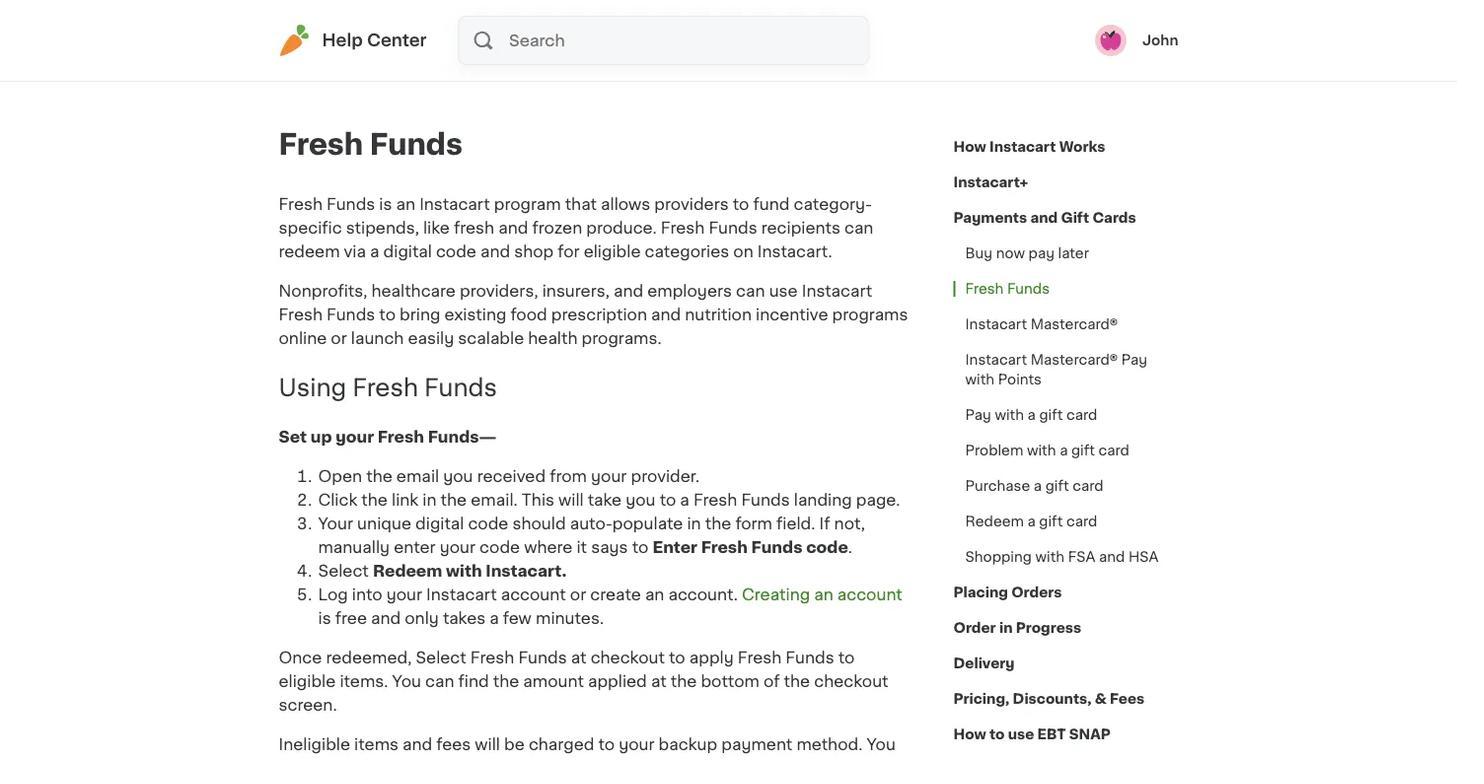 Task type: vqa. For each thing, say whether or not it's contained in the screenshot.
Open the email you received from your provider. Click the link in the email. This will take you to a Fresh Funds landing page.
yes



Task type: describe. For each thing, give the bounding box(es) containing it.
programs
[[832, 307, 908, 323]]

funds down "buy now pay later"
[[1007, 282, 1050, 296]]

items.
[[340, 674, 388, 690]]

and down program
[[499, 220, 528, 236]]

instacart down fresh funds link in the top of the page
[[966, 318, 1027, 332]]

to inside your unique digital code should auto-populate in the form field. if not, manually enter your code where it says to
[[632, 540, 649, 555]]

your right up
[[336, 429, 374, 445]]

instacart. inside select redeem with instacart. log into your instacart account or create an account. creating an account is free and only takes a few minutes.
[[486, 563, 567, 579]]

fresh inside nonprofits, healthcare providers, insurers, and employers can use instacart fresh funds to bring existing food prescription and nutrition incentive programs online or launch easily scalable health programs.
[[279, 307, 323, 323]]

via
[[344, 244, 366, 260]]

delivery link
[[954, 646, 1015, 682]]

to inside 'open the email you received from your provider. click the link in the email. this will take you to a fresh funds landing page.'
[[660, 492, 676, 508]]

ineligible
[[279, 737, 350, 753]]

shopping with fsa and hsa link
[[954, 540, 1171, 575]]

your inside your unique digital code should auto-populate in the form field. if not, manually enter your code where it says to
[[440, 540, 476, 555]]

instacart. inside "fresh funds is an instacart program that allows providers to fund category- specific stipends, like fresh and frozen produce. fresh funds recipients can redeem via a digital code and shop for eligible categories on instacart."
[[758, 244, 833, 260]]

enter fresh funds code .
[[653, 540, 857, 555]]

from
[[550, 469, 587, 484]]

payments and gift cards link
[[954, 200, 1136, 236]]

card inside you must add a credit or debit card at checkout to use your fresh funds, even if th
[[487, 761, 522, 761]]

pay with a gift card
[[966, 409, 1098, 422]]

and down employers
[[651, 307, 681, 323]]

says
[[591, 540, 628, 555]]

code down email.
[[468, 516, 509, 532]]

at inside you must add a credit or debit card at checkout to use your fresh funds, even if th
[[526, 761, 542, 761]]

and inside select redeem with instacart. log into your instacart account or create an account. creating an account is free and only takes a few minutes.
[[371, 611, 401, 626]]

card inside redeem a gift card link
[[1067, 515, 1098, 529]]

you inside once redeemed, select fresh funds at checkout to apply fresh funds to eligible items. you can find the amount applied at the bottom of the checkout screen.
[[392, 674, 421, 690]]

progress
[[1016, 622, 1082, 635]]

to inside nonprofits, healthcare providers, insurers, and employers can use instacart fresh funds to bring existing food prescription and nutrition incentive programs online or launch easily scalable health programs.
[[379, 307, 396, 323]]

instacart inside instacart mastercard® pay with points
[[966, 353, 1027, 367]]

how for how instacart works
[[954, 140, 987, 154]]

cards
[[1093, 211, 1136, 225]]

fees
[[1110, 693, 1145, 707]]

nonprofits, healthcare providers, insurers, and employers can use instacart fresh funds to bring existing food prescription and nutrition incentive programs online or launch easily scalable health programs.
[[279, 283, 908, 346]]

will inside 'open the email you received from your provider. click the link in the email. this will take you to a fresh funds landing page.'
[[559, 492, 584, 508]]

digital inside "fresh funds is an instacart program that allows providers to fund category- specific stipends, like fresh and frozen produce. fresh funds recipients can redeem via a digital code and shop for eligible categories on instacart."
[[383, 244, 432, 260]]

pricing, discounts, & fees link
[[954, 682, 1145, 717]]

how to use ebt snap
[[954, 728, 1111, 742]]

in inside 'open the email you received from your provider. click the link in the email. this will take you to a fresh funds landing page.'
[[423, 492, 437, 508]]

take
[[588, 492, 622, 508]]

0 vertical spatial fresh funds
[[279, 131, 463, 159]]

credit
[[371, 761, 417, 761]]

open
[[318, 469, 362, 484]]

instacart inside nonprofits, healthcare providers, insurers, and employers can use instacart fresh funds to bring existing food prescription and nutrition incentive programs online or launch easily scalable health programs.
[[802, 283, 873, 299]]

if
[[820, 516, 830, 532]]

it
[[577, 540, 587, 555]]

frozen
[[532, 220, 582, 236]]

2 account from the left
[[838, 587, 903, 603]]

a inside "fresh funds is an instacart program that allows providers to fund category- specific stipends, like fresh and frozen produce. fresh funds recipients can redeem via a digital code and shop for eligible categories on instacart."
[[370, 244, 379, 260]]

an inside "fresh funds is an instacart program that allows providers to fund category- specific stipends, like fresh and frozen produce. fresh funds recipients can redeem via a digital code and shop for eligible categories on instacart."
[[396, 196, 415, 212]]

funds up amount
[[518, 650, 567, 666]]

bottom
[[701, 674, 760, 690]]

stipends,
[[346, 220, 419, 236]]

user avatar image
[[1095, 25, 1127, 56]]

received
[[477, 469, 546, 484]]

code down the if
[[806, 540, 848, 555]]

pay
[[1029, 247, 1055, 261]]

a inside you must add a credit or debit card at checkout to use your fresh funds, even if th
[[357, 761, 367, 761]]

and up credit
[[403, 737, 432, 753]]

delivery
[[954, 657, 1015, 671]]

order in progress
[[954, 622, 1082, 635]]

with for pay
[[995, 409, 1024, 422]]

mastercard® for instacart mastercard® pay with points
[[1031, 353, 1118, 367]]

can inside "fresh funds is an instacart program that allows providers to fund category- specific stipends, like fresh and frozen produce. fresh funds recipients can redeem via a digital code and shop for eligible categories on instacart."
[[845, 220, 874, 236]]

.
[[848, 540, 853, 555]]

0 vertical spatial you
[[443, 469, 473, 484]]

select inside once redeemed, select fresh funds at checkout to apply fresh funds to eligible items. you can find the amount applied at the bottom of the checkout screen.
[[416, 650, 467, 666]]

you must add a credit or debit card at checkout to use your fresh funds, even if th
[[279, 737, 905, 761]]

instacart mastercard® link
[[954, 307, 1130, 342]]

your inside select redeem with instacart. log into your instacart account or create an account. creating an account is free and only takes a few minutes.
[[386, 587, 422, 603]]

to left apply
[[669, 650, 686, 666]]

fresh funds is an instacart program that allows providers to fund category- specific stipends, like fresh and frozen produce. fresh funds recipients can redeem via a digital code and shop for eligible categories on instacart.
[[279, 196, 874, 260]]

placing
[[954, 586, 1008, 600]]

problem with a gift card
[[966, 444, 1130, 458]]

select inside select redeem with instacart. log into your instacart account or create an account. creating an account is free and only takes a few minutes.
[[318, 563, 369, 579]]

minutes.
[[536, 611, 604, 626]]

1 account from the left
[[501, 587, 566, 603]]

funds inside nonprofits, healthcare providers, insurers, and employers can use instacart fresh funds to bring existing food prescription and nutrition incentive programs online or launch easily scalable health programs.
[[327, 307, 375, 323]]

instacart mastercard®
[[966, 318, 1118, 332]]

fresh funds inside fresh funds link
[[966, 282, 1050, 296]]

can inside once redeemed, select fresh funds at checkout to apply fresh funds to eligible items. you can find the amount applied at the bottom of the checkout screen.
[[425, 674, 454, 690]]

log
[[318, 587, 348, 603]]

help center
[[322, 32, 427, 49]]

instacart mastercard® pay with points
[[966, 353, 1148, 387]]

prescription
[[551, 307, 647, 323]]

purchase a gift card
[[966, 480, 1104, 493]]

and up "prescription"
[[614, 283, 644, 299]]

categories
[[645, 244, 729, 260]]

buy now pay later
[[966, 247, 1089, 261]]

email.
[[471, 492, 518, 508]]

a down the purchase a gift card
[[1028, 515, 1036, 529]]

1 vertical spatial checkout
[[814, 674, 889, 690]]

&
[[1095, 693, 1107, 707]]

open the email you received from your provider. click the link in the email. this will take you to a fresh funds landing page.
[[318, 469, 905, 508]]

even
[[822, 761, 860, 761]]

using
[[279, 376, 347, 400]]

gift up problem with a gift card 'link'
[[1040, 409, 1063, 422]]

funds up funds—
[[424, 376, 497, 400]]

auto-
[[570, 516, 613, 532]]

your inside you must add a credit or debit card at checkout to use your fresh funds, even if th
[[677, 761, 713, 761]]

creating
[[742, 587, 810, 603]]

how instacart works
[[954, 140, 1106, 154]]

with for problem
[[1027, 444, 1056, 458]]

problem with a gift card link
[[954, 433, 1142, 469]]

enter
[[653, 540, 698, 555]]

help
[[322, 32, 363, 49]]

fund
[[753, 196, 790, 212]]

employers
[[648, 283, 732, 299]]

of
[[764, 674, 780, 690]]

and right fsa
[[1099, 551, 1125, 564]]

shopping with fsa and hsa
[[966, 551, 1159, 564]]

2 horizontal spatial use
[[1008, 728, 1034, 742]]

order
[[954, 622, 996, 635]]

buy
[[966, 247, 993, 261]]

form
[[736, 516, 773, 532]]

the up "link" at the bottom left of the page
[[366, 469, 393, 484]]

and left gift
[[1031, 211, 1058, 225]]

a up redeem a gift card link
[[1034, 480, 1042, 493]]

order in progress link
[[954, 611, 1082, 646]]

launch
[[351, 331, 404, 346]]

nonprofits,
[[279, 283, 367, 299]]

creating an account link
[[742, 587, 903, 603]]

to down creating an account link
[[838, 650, 855, 666]]

with inside select redeem with instacart. log into your instacart account or create an account. creating an account is free and only takes a few minutes.
[[446, 563, 482, 579]]

help center link
[[279, 25, 427, 56]]

eligible inside "fresh funds is an instacart program that allows providers to fund category- specific stipends, like fresh and frozen produce. fresh funds recipients can redeem via a digital code and shop for eligible categories on instacart."
[[584, 244, 641, 260]]

buy now pay later link
[[954, 236, 1101, 271]]

program
[[494, 196, 561, 212]]

email
[[397, 469, 439, 484]]

redeem inside select redeem with instacart. log into your instacart account or create an account. creating an account is free and only takes a few minutes.
[[373, 563, 442, 579]]

the right find
[[493, 674, 519, 690]]

with for shopping
[[1036, 551, 1065, 564]]

funds up 'on'
[[709, 220, 757, 236]]

checkout inside you must add a credit or debit card at checkout to use your fresh funds, even if th
[[546, 761, 620, 761]]



Task type: locate. For each thing, give the bounding box(es) containing it.
digital inside your unique digital code should auto-populate in the form field. if not, manually enter your code where it says to
[[416, 516, 464, 532]]

at right applied
[[651, 674, 667, 690]]

2 vertical spatial checkout
[[546, 761, 620, 761]]

card inside purchase a gift card link
[[1073, 480, 1104, 493]]

1 horizontal spatial eligible
[[584, 244, 641, 260]]

add
[[323, 761, 353, 761]]

2 horizontal spatial or
[[570, 587, 586, 603]]

instacart up the 'programs'
[[802, 283, 873, 299]]

1 vertical spatial use
[[1008, 728, 1034, 742]]

redeem
[[966, 515, 1024, 529], [373, 563, 442, 579]]

with up the purchase a gift card
[[1027, 444, 1056, 458]]

will left be
[[475, 737, 500, 753]]

0 vertical spatial select
[[318, 563, 369, 579]]

problem
[[966, 444, 1024, 458]]

fresh funds link
[[954, 271, 1062, 307]]

funds
[[370, 131, 463, 159], [327, 196, 375, 212], [709, 220, 757, 236], [1007, 282, 1050, 296], [327, 307, 375, 323], [424, 376, 497, 400], [742, 492, 790, 508], [752, 540, 803, 555], [518, 650, 567, 666], [786, 650, 834, 666]]

a right via
[[370, 244, 379, 260]]

charged
[[529, 737, 594, 753]]

eligible inside once redeemed, select fresh funds at checkout to apply fresh funds to eligible items. you can find the amount applied at the bottom of the checkout screen.
[[279, 674, 336, 690]]

1 vertical spatial digital
[[416, 516, 464, 532]]

use down "backup"
[[645, 761, 673, 761]]

0 horizontal spatial will
[[475, 737, 500, 753]]

with
[[966, 373, 995, 387], [995, 409, 1024, 422], [1027, 444, 1056, 458], [1036, 551, 1065, 564], [446, 563, 482, 579]]

card down be
[[487, 761, 522, 761]]

on
[[733, 244, 754, 260]]

or inside nonprofits, healthcare providers, insurers, and employers can use instacart fresh funds to bring existing food prescription and nutrition incentive programs online or launch easily scalable health programs.
[[331, 331, 347, 346]]

eligible up screen.
[[279, 674, 336, 690]]

easily
[[408, 331, 454, 346]]

card inside pay with a gift card link
[[1067, 409, 1098, 422]]

in up enter
[[687, 516, 701, 532]]

your up only
[[386, 587, 422, 603]]

account up few
[[501, 587, 566, 603]]

0 vertical spatial will
[[559, 492, 584, 508]]

card inside problem with a gift card 'link'
[[1099, 444, 1130, 458]]

points
[[998, 373, 1042, 387]]

set up your fresh funds—
[[279, 429, 497, 445]]

funds inside 'open the email you received from your provider. click the link in the email. this will take you to a fresh funds landing page.'
[[742, 492, 790, 508]]

2 vertical spatial in
[[1000, 622, 1013, 635]]

with up takes
[[446, 563, 482, 579]]

2 horizontal spatial in
[[1000, 622, 1013, 635]]

a down points
[[1028, 409, 1036, 422]]

a
[[370, 244, 379, 260], [1028, 409, 1036, 422], [1060, 444, 1068, 458], [1034, 480, 1042, 493], [680, 492, 690, 508], [1028, 515, 1036, 529], [490, 611, 499, 626], [357, 761, 367, 761]]

2 vertical spatial use
[[645, 761, 673, 761]]

ebt
[[1038, 728, 1066, 742]]

use inside nonprofits, healthcare providers, insurers, and employers can use instacart fresh funds to bring existing food prescription and nutrition incentive programs online or launch easily scalable health programs.
[[769, 283, 798, 299]]

0 vertical spatial at
[[571, 650, 587, 666]]

funds down field.
[[752, 540, 803, 555]]

0 vertical spatial redeem
[[966, 515, 1024, 529]]

your inside 'open the email you received from your provider. click the link in the email. this will take you to a fresh funds landing page.'
[[591, 469, 627, 484]]

you
[[443, 469, 473, 484], [626, 492, 656, 508]]

select redeem with instacart. log into your instacart account or create an account. creating an account is free and only takes a few minutes.
[[318, 563, 903, 626]]

1 vertical spatial is
[[318, 611, 331, 626]]

insurers,
[[542, 283, 610, 299]]

redeem inside redeem a gift card link
[[966, 515, 1024, 529]]

digital
[[383, 244, 432, 260], [416, 516, 464, 532]]

placing orders
[[954, 586, 1062, 600]]

instacart.
[[758, 244, 833, 260], [486, 563, 567, 579]]

1 vertical spatial in
[[687, 516, 701, 532]]

with left fsa
[[1036, 551, 1065, 564]]

card up the purchase a gift card
[[1099, 444, 1130, 458]]

field.
[[777, 516, 816, 532]]

1 vertical spatial at
[[651, 674, 667, 690]]

fresh inside 'open the email you received from your provider. click the link in the email. this will take you to a fresh funds landing page.'
[[694, 492, 737, 508]]

instacart inside select redeem with instacart. log into your instacart account or create an account. creating an account is free and only takes a few minutes.
[[426, 587, 497, 603]]

to down provider.
[[660, 492, 676, 508]]

to inside "fresh funds is an instacart program that allows providers to fund category- specific stipends, like fresh and frozen produce. fresh funds recipients can redeem via a digital code and shop for eligible categories on instacart."
[[733, 196, 749, 212]]

purchase a gift card link
[[954, 469, 1116, 504]]

redeem
[[279, 244, 340, 260]]

will down from at the bottom
[[559, 492, 584, 508]]

select up log
[[318, 563, 369, 579]]

how instacart works link
[[954, 129, 1106, 165]]

instacart up like
[[420, 196, 490, 212]]

click
[[318, 492, 357, 508]]

1 vertical spatial you
[[626, 492, 656, 508]]

food
[[511, 307, 547, 323]]

1 horizontal spatial you
[[626, 492, 656, 508]]

0 horizontal spatial use
[[645, 761, 673, 761]]

0 horizontal spatial an
[[396, 196, 415, 212]]

0 horizontal spatial account
[[501, 587, 566, 603]]

0 vertical spatial checkout
[[591, 650, 665, 666]]

the down apply
[[671, 674, 697, 690]]

existing
[[445, 307, 507, 323]]

use up incentive
[[769, 283, 798, 299]]

instacart image
[[279, 25, 310, 56]]

0 vertical spatial eligible
[[584, 244, 641, 260]]

your left "backup"
[[619, 737, 655, 753]]

health
[[528, 331, 578, 346]]

pricing, discounts, & fees
[[954, 693, 1145, 707]]

1 vertical spatial eligible
[[279, 674, 336, 690]]

debit
[[441, 761, 483, 761]]

use left ebt
[[1008, 728, 1034, 742]]

code down should
[[480, 540, 520, 555]]

instacart up the instacart+
[[990, 140, 1056, 154]]

a inside 'link'
[[1060, 444, 1068, 458]]

pay
[[1122, 353, 1148, 367], [966, 409, 992, 422]]

1 vertical spatial fresh funds
[[966, 282, 1050, 296]]

0 horizontal spatial at
[[526, 761, 542, 761]]

fresh inside you must add a credit or debit card at checkout to use your fresh funds, even if th
[[717, 761, 761, 761]]

1 vertical spatial you
[[867, 737, 896, 753]]

0 vertical spatial you
[[392, 674, 421, 690]]

with inside 'shopping with fsa and hsa' link
[[1036, 551, 1065, 564]]

items
[[354, 737, 399, 753]]

1 horizontal spatial in
[[687, 516, 701, 532]]

funds down creating an account link
[[786, 650, 834, 666]]

purchase
[[966, 480, 1030, 493]]

1 vertical spatial pay
[[966, 409, 992, 422]]

instacart inside "fresh funds is an instacart program that allows providers to fund category- specific stipends, like fresh and frozen produce. fresh funds recipients can redeem via a digital code and shop for eligible categories on instacart."
[[420, 196, 490, 212]]

and down the into
[[371, 611, 401, 626]]

2 horizontal spatial can
[[845, 220, 874, 236]]

0 horizontal spatial is
[[318, 611, 331, 626]]

checkout down ineligible items and fees will be charged to your backup payment method.
[[546, 761, 620, 761]]

fsa
[[1068, 551, 1096, 564]]

you
[[392, 674, 421, 690], [867, 737, 896, 753]]

1 horizontal spatial select
[[416, 650, 467, 666]]

or down "fees"
[[421, 761, 437, 761]]

0 vertical spatial instacart.
[[758, 244, 833, 260]]

1 how from the top
[[954, 140, 987, 154]]

1 horizontal spatial fresh funds
[[966, 282, 1050, 296]]

ineligible items and fees will be charged to your backup payment method.
[[279, 737, 867, 753]]

1 vertical spatial redeem
[[373, 563, 442, 579]]

your right enter
[[440, 540, 476, 555]]

this
[[522, 492, 555, 508]]

0 horizontal spatial pay
[[966, 409, 992, 422]]

fresh funds down now
[[966, 282, 1050, 296]]

few
[[503, 611, 532, 626]]

like
[[423, 220, 450, 236]]

your unique digital code should auto-populate in the form field. if not, manually enter your code where it says to
[[318, 516, 865, 555]]

1 horizontal spatial account
[[838, 587, 903, 603]]

mastercard® inside instacart mastercard® pay with points
[[1031, 353, 1118, 367]]

up
[[311, 429, 332, 445]]

card down 'problem with a gift card'
[[1073, 480, 1104, 493]]

instacart mastercard® pay with points link
[[954, 342, 1179, 398]]

you inside you must add a credit or debit card at checkout to use your fresh funds, even if th
[[867, 737, 896, 753]]

0 vertical spatial can
[[845, 220, 874, 236]]

redeem down purchase
[[966, 515, 1024, 529]]

funds up form at right bottom
[[742, 492, 790, 508]]

0 horizontal spatial can
[[425, 674, 454, 690]]

orders
[[1012, 586, 1062, 600]]

1 horizontal spatial or
[[421, 761, 437, 761]]

with inside instacart mastercard® pay with points
[[966, 373, 995, 387]]

or inside select redeem with instacart. log into your instacart account or create an account. creating an account is free and only takes a few minutes.
[[570, 587, 586, 603]]

is down log
[[318, 611, 331, 626]]

can inside nonprofits, healthcare providers, insurers, and employers can use instacart fresh funds to bring existing food prescription and nutrition incentive programs online or launch easily scalable health programs.
[[736, 283, 765, 299]]

how down pricing,
[[954, 728, 987, 742]]

hsa
[[1129, 551, 1159, 564]]

instacart. down recipients
[[758, 244, 833, 260]]

0 vertical spatial is
[[379, 196, 392, 212]]

redeem down enter
[[373, 563, 442, 579]]

you up populate
[[626, 492, 656, 508]]

0 vertical spatial in
[[423, 492, 437, 508]]

instacart up takes
[[426, 587, 497, 603]]

0 horizontal spatial you
[[443, 469, 473, 484]]

payment
[[722, 737, 793, 753]]

gift inside 'link'
[[1072, 444, 1095, 458]]

unique
[[357, 516, 412, 532]]

fresh funds up stipends,
[[279, 131, 463, 159]]

redeem a gift card
[[966, 515, 1098, 529]]

use inside you must add a credit or debit card at checkout to use your fresh funds, even if th
[[645, 761, 673, 761]]

code
[[436, 244, 477, 260], [468, 516, 509, 532], [480, 540, 520, 555], [806, 540, 848, 555]]

redeem a gift card link
[[954, 504, 1109, 540]]

1 vertical spatial instacart.
[[486, 563, 567, 579]]

funds up launch
[[327, 307, 375, 323]]

2 vertical spatial can
[[425, 674, 454, 690]]

how up the instacart+
[[954, 140, 987, 154]]

be
[[504, 737, 525, 753]]

the left email.
[[441, 492, 467, 508]]

gift down 'problem with a gift card'
[[1046, 480, 1069, 493]]

now
[[996, 247, 1025, 261]]

or inside you must add a credit or debit card at checkout to use your fresh funds, even if th
[[421, 761, 437, 761]]

1 horizontal spatial you
[[867, 737, 896, 753]]

0 vertical spatial use
[[769, 283, 798, 299]]

into
[[352, 587, 382, 603]]

redeemed,
[[326, 650, 412, 666]]

the
[[366, 469, 393, 484], [362, 492, 388, 508], [441, 492, 467, 508], [705, 516, 732, 532], [493, 674, 519, 690], [671, 674, 697, 690], [784, 674, 810, 690]]

select up find
[[416, 650, 467, 666]]

providers
[[655, 196, 729, 212]]

your down "backup"
[[677, 761, 713, 761]]

2 vertical spatial at
[[526, 761, 542, 761]]

1 horizontal spatial is
[[379, 196, 392, 212]]

mastercard® for instacart mastercard®
[[1031, 318, 1118, 332]]

1 horizontal spatial can
[[736, 283, 765, 299]]

checkout up applied
[[591, 650, 665, 666]]

to right charged
[[598, 737, 615, 753]]

0 vertical spatial digital
[[383, 244, 432, 260]]

you up if
[[867, 737, 896, 753]]

the left form at right bottom
[[705, 516, 732, 532]]

funds up like
[[370, 131, 463, 159]]

1 horizontal spatial redeem
[[966, 515, 1024, 529]]

applied
[[588, 674, 647, 690]]

where
[[524, 540, 573, 555]]

1 vertical spatial select
[[416, 650, 467, 666]]

code inside "fresh funds is an instacart program that allows providers to fund category- specific stipends, like fresh and frozen produce. fresh funds recipients can redeem via a digital code and shop for eligible categories on instacart."
[[436, 244, 477, 260]]

0 vertical spatial how
[[954, 140, 987, 154]]

shopping
[[966, 551, 1032, 564]]

0 horizontal spatial fresh funds
[[279, 131, 463, 159]]

gift up the purchase a gift card
[[1072, 444, 1095, 458]]

1 vertical spatial will
[[475, 737, 500, 753]]

link
[[392, 492, 419, 508]]

at down charged
[[526, 761, 542, 761]]

to down ineligible items and fees will be charged to your backup payment method.
[[624, 761, 641, 761]]

1 horizontal spatial pay
[[1122, 353, 1148, 367]]

2 how from the top
[[954, 728, 987, 742]]

checkout up the method.
[[814, 674, 889, 690]]

select
[[318, 563, 369, 579], [416, 650, 467, 666]]

0 horizontal spatial redeem
[[373, 563, 442, 579]]

only
[[405, 611, 439, 626]]

0 vertical spatial mastercard®
[[1031, 318, 1118, 332]]

instacart up points
[[966, 353, 1027, 367]]

the right of in the bottom right of the page
[[784, 674, 810, 690]]

a inside 'open the email you received from your provider. click the link in the email. this will take you to a fresh funds landing page.'
[[680, 492, 690, 508]]

is inside "fresh funds is an instacart program that allows providers to fund category- specific stipends, like fresh and frozen produce. fresh funds recipients can redeem via a digital code and shop for eligible categories on instacart."
[[379, 196, 392, 212]]

john
[[1143, 34, 1179, 47]]

with inside pay with a gift card link
[[995, 409, 1024, 422]]

not,
[[834, 516, 865, 532]]

set
[[279, 429, 307, 445]]

nutrition
[[685, 307, 752, 323]]

page.
[[856, 492, 900, 508]]

0 horizontal spatial in
[[423, 492, 437, 508]]

bring
[[400, 307, 441, 323]]

0 horizontal spatial you
[[392, 674, 421, 690]]

to up launch
[[379, 307, 396, 323]]

screen.
[[279, 697, 337, 713]]

1 horizontal spatial instacart.
[[758, 244, 833, 260]]

with inside problem with a gift card 'link'
[[1027, 444, 1056, 458]]

1 vertical spatial can
[[736, 283, 765, 299]]

works
[[1060, 140, 1106, 154]]

1 vertical spatial how
[[954, 728, 987, 742]]

0 horizontal spatial select
[[318, 563, 369, 579]]

instacart. down where in the left bottom of the page
[[486, 563, 567, 579]]

mastercard® up instacart mastercard® pay with points link
[[1031, 318, 1118, 332]]

card up fsa
[[1067, 515, 1098, 529]]

gift up 'shopping with fsa and hsa' link
[[1039, 515, 1063, 529]]

or right the online
[[331, 331, 347, 346]]

a down items on the bottom of page
[[357, 761, 367, 761]]

Search search field
[[507, 17, 868, 64]]

mastercard® down instacart mastercard®
[[1031, 353, 1118, 367]]

1 horizontal spatial use
[[769, 283, 798, 299]]

0 horizontal spatial or
[[331, 331, 347, 346]]

with left points
[[966, 373, 995, 387]]

healthcare
[[371, 283, 456, 299]]

mastercard®
[[1031, 318, 1118, 332], [1031, 353, 1118, 367]]

can left find
[[425, 674, 454, 690]]

0 vertical spatial pay
[[1122, 353, 1148, 367]]

how for how to use ebt snap
[[954, 728, 987, 742]]

specific
[[279, 220, 342, 236]]

or
[[331, 331, 347, 346], [570, 587, 586, 603], [421, 761, 437, 761]]

account down .
[[838, 587, 903, 603]]

2 horizontal spatial at
[[651, 674, 667, 690]]

for
[[558, 244, 580, 260]]

and down fresh
[[481, 244, 510, 260]]

john link
[[1095, 25, 1179, 56]]

eligible down produce.
[[584, 244, 641, 260]]

you down funds—
[[443, 469, 473, 484]]

with down points
[[995, 409, 1024, 422]]

in right "link" at the bottom left of the page
[[423, 492, 437, 508]]

the inside your unique digital code should auto-populate in the form field. if not, manually enter your code where it says to
[[705, 516, 732, 532]]

1 horizontal spatial at
[[571, 650, 587, 666]]

in inside your unique digital code should auto-populate in the form field. if not, manually enter your code where it says to
[[687, 516, 701, 532]]

0 horizontal spatial eligible
[[279, 674, 336, 690]]

you right items.
[[392, 674, 421, 690]]

code down fresh
[[436, 244, 477, 260]]

2 mastercard® from the top
[[1031, 353, 1118, 367]]

a inside select redeem with instacart. log into your instacart account or create an account. creating an account is free and only takes a few minutes.
[[490, 611, 499, 626]]

2 vertical spatial or
[[421, 761, 437, 761]]

is inside select redeem with instacart. log into your instacart account or create an account. creating an account is free and only takes a few minutes.
[[318, 611, 331, 626]]

find
[[458, 674, 489, 690]]

1 mastercard® from the top
[[1031, 318, 1118, 332]]

0 vertical spatial or
[[331, 331, 347, 346]]

1 vertical spatial or
[[570, 587, 586, 603]]

0 horizontal spatial instacart.
[[486, 563, 567, 579]]

1 horizontal spatial will
[[559, 492, 584, 508]]

if
[[864, 761, 874, 761]]

incentive
[[756, 307, 828, 323]]

an right create
[[645, 587, 664, 603]]

2 horizontal spatial an
[[814, 587, 834, 603]]

1 horizontal spatial an
[[645, 587, 664, 603]]

to inside you must add a credit or debit card at checkout to use your fresh funds, even if th
[[624, 761, 641, 761]]

allows
[[601, 196, 650, 212]]

1 vertical spatial mastercard®
[[1031, 353, 1118, 367]]

to
[[733, 196, 749, 212], [379, 307, 396, 323], [660, 492, 676, 508], [632, 540, 649, 555], [669, 650, 686, 666], [838, 650, 855, 666], [990, 728, 1005, 742], [598, 737, 615, 753], [624, 761, 641, 761]]

the up unique
[[362, 492, 388, 508]]

programs.
[[582, 331, 662, 346]]

to down pricing,
[[990, 728, 1005, 742]]

pay inside instacart mastercard® pay with points
[[1122, 353, 1148, 367]]

funds up stipends,
[[327, 196, 375, 212]]

at up amount
[[571, 650, 587, 666]]

a left few
[[490, 611, 499, 626]]

can up nutrition
[[736, 283, 765, 299]]



